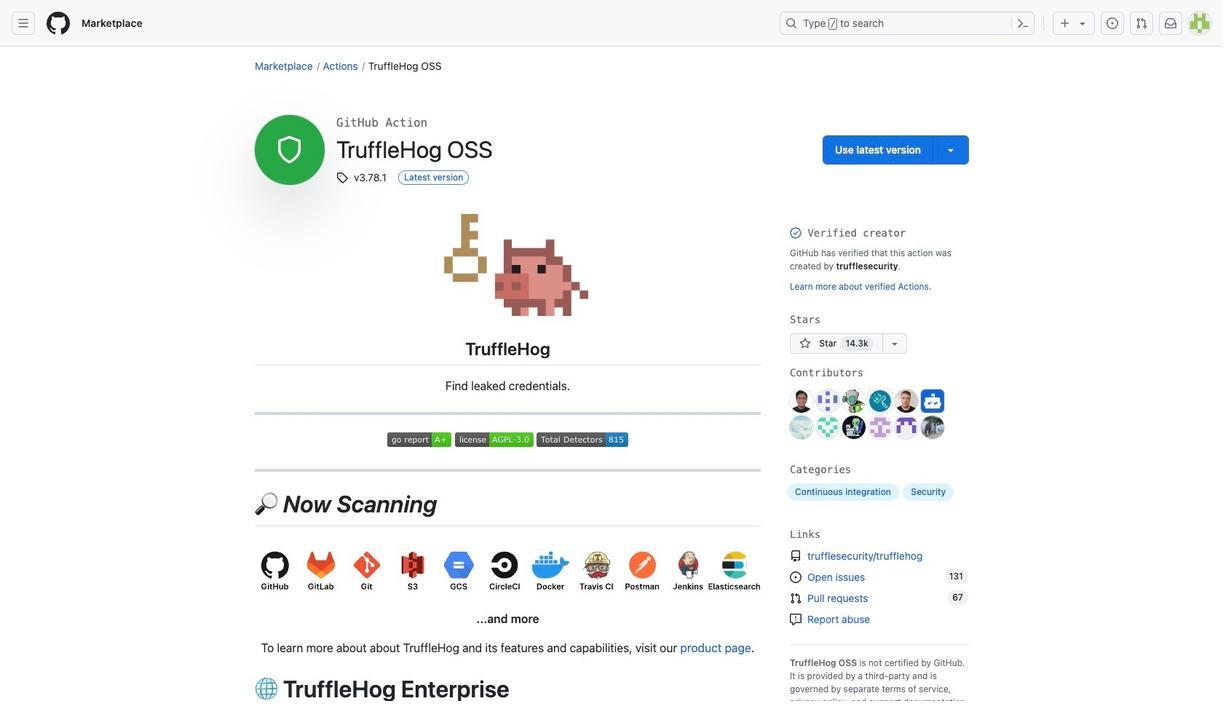 Task type: locate. For each thing, give the bounding box(es) containing it.
issue opened image down repo 'icon'
[[790, 572, 802, 583]]

@ladybug0125 image
[[869, 416, 892, 439]]

star image
[[800, 338, 811, 350]]

@dependabot image
[[921, 390, 945, 413]]

triangle down image
[[1077, 17, 1089, 29]]

0 vertical spatial issue opened image
[[1107, 17, 1119, 29]]

1 vertical spatial issue opened image
[[790, 572, 802, 583]]

go report card image
[[388, 433, 452, 447]]

14262 users starred this repository element
[[841, 336, 874, 351]]

report image
[[790, 614, 802, 626]]

total detectors image
[[537, 433, 628, 447]]

inbox image
[[1165, 17, 1177, 29]]

goreleaser logo image
[[427, 214, 589, 316]]

issue opened image left git pull request image
[[1107, 17, 1119, 29]]

git pull request image
[[1136, 17, 1148, 29]]

issue opened image
[[1107, 17, 1119, 29], [790, 572, 802, 583]]

@ahrav image
[[843, 390, 866, 413]]

command palette image
[[1017, 17, 1029, 29]]

@roxanne tampus image
[[816, 390, 840, 413]]

@dmarquero image
[[816, 416, 840, 439]]



Task type: vqa. For each thing, say whether or not it's contained in the screenshot.
TO inside the the optionally use select_related to pull related fields for old #415             opened on Aug 14, 2022 by dgravitate • Draft
no



Task type: describe. For each thing, give the bounding box(es) containing it.
0 horizontal spatial issue opened image
[[790, 572, 802, 583]]

@dustin decker image
[[895, 390, 918, 413]]

git pull request image
[[790, 593, 802, 604]]

homepage image
[[47, 12, 70, 35]]

repo image
[[790, 551, 802, 562]]

@renovate image
[[869, 390, 892, 413]]

tag image
[[336, 172, 348, 183]]

@mcastorina image
[[790, 416, 814, 439]]

verified image
[[790, 227, 802, 239]]

permalink: :globe_with_meridians: trufflehog enterprise image
[[237, 683, 249, 695]]

1 horizontal spatial issue opened image
[[1107, 17, 1119, 29]]

@zricethezav image
[[921, 416, 945, 439]]

@lonmarsdev image
[[790, 390, 814, 413]]

add this repository to a list image
[[889, 338, 901, 350]]

@bill rich image
[[843, 416, 866, 439]]

@rgmz image
[[895, 416, 918, 439]]

choose a version image
[[945, 144, 957, 156]]

license image
[[455, 433, 533, 447]]



